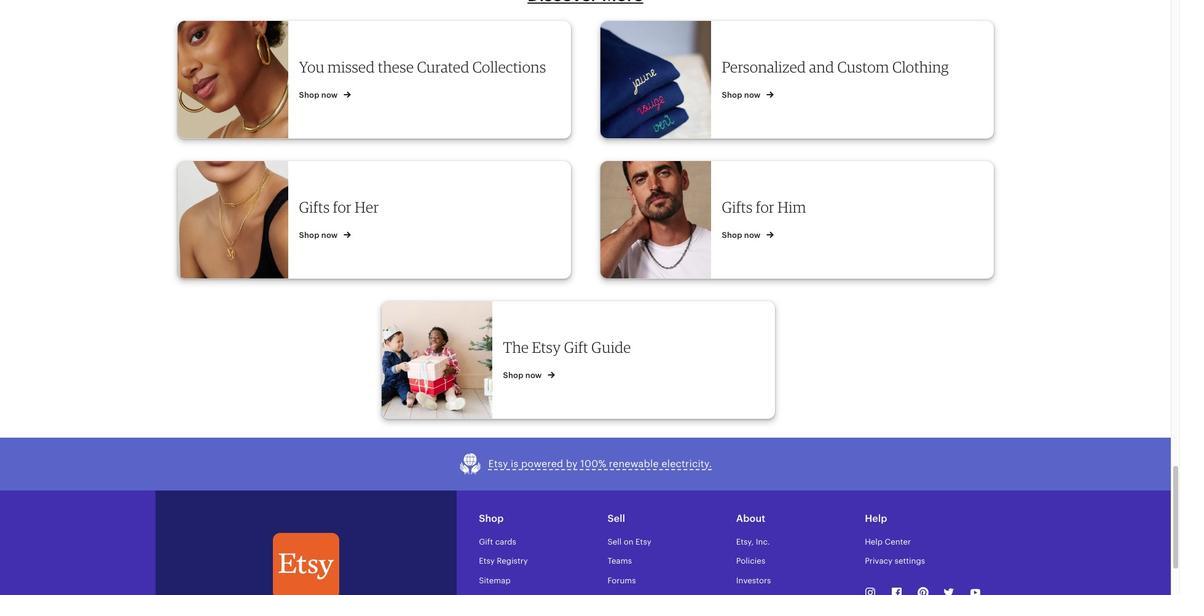 Task type: locate. For each thing, give the bounding box(es) containing it.
gifts
[[299, 198, 330, 216], [722, 198, 753, 216]]

100%
[[581, 458, 607, 470]]

1 sell from the top
[[608, 513, 626, 524]]

now down gifts for her
[[322, 230, 338, 240]]

clothing
[[893, 58, 950, 76]]

shop down gifts for her
[[299, 230, 320, 240]]

2 gifts from the left
[[722, 198, 753, 216]]

inc.
[[756, 537, 770, 547]]

gift cards link
[[479, 537, 517, 547]]

0 vertical spatial gift
[[564, 338, 589, 356]]

shop now down gifts for her
[[299, 230, 340, 240]]

0 horizontal spatial for
[[333, 198, 352, 216]]

gift
[[564, 338, 589, 356], [479, 537, 493, 547]]

sitemap
[[479, 576, 511, 585]]

1 horizontal spatial for
[[756, 198, 775, 216]]

shop now down the
[[503, 371, 544, 380]]

for left her
[[333, 198, 352, 216]]

shop now down 'you'
[[299, 90, 340, 99]]

gifts left him
[[722, 198, 753, 216]]

2 sell from the top
[[608, 537, 622, 547]]

personalized and custom clothing
[[722, 58, 950, 76]]

and
[[810, 58, 835, 76]]

1 gifts from the left
[[299, 198, 330, 216]]

2 for from the left
[[756, 198, 775, 216]]

electricity.
[[662, 458, 712, 470]]

now down 'you'
[[322, 90, 338, 99]]

1 help from the top
[[865, 513, 888, 524]]

help center link
[[865, 537, 911, 547]]

etsy left the is
[[489, 458, 508, 470]]

renewable
[[609, 458, 659, 470]]

sell left "on"
[[608, 537, 622, 547]]

on
[[624, 537, 634, 547]]

for for her
[[333, 198, 352, 216]]

guide
[[592, 338, 631, 356]]

shop now for gifts for her
[[299, 230, 340, 240]]

help
[[865, 513, 888, 524], [865, 537, 883, 547]]

shop now down gifts for him
[[722, 230, 763, 240]]

gifts for gifts for him
[[722, 198, 753, 216]]

etsy is powered by 100% renewable electricity. button
[[459, 452, 712, 476]]

cards
[[495, 537, 517, 547]]

0 vertical spatial help
[[865, 513, 888, 524]]

collections
[[473, 58, 546, 76]]

sell for sell on etsy
[[608, 537, 622, 547]]

for for him
[[756, 198, 775, 216]]

0 horizontal spatial gifts
[[299, 198, 330, 216]]

settings
[[895, 557, 926, 566]]

gifts left her
[[299, 198, 330, 216]]

sell on etsy
[[608, 537, 652, 547]]

help up privacy
[[865, 537, 883, 547]]

etsy inside button
[[489, 458, 508, 470]]

help up help center
[[865, 513, 888, 524]]

shop down the
[[503, 371, 524, 380]]

now for gifts for her
[[322, 230, 338, 240]]

sell up "on"
[[608, 513, 626, 524]]

custom
[[838, 58, 890, 76]]

now
[[322, 90, 338, 99], [745, 90, 761, 99], [322, 230, 338, 240], [745, 230, 761, 240], [526, 371, 542, 380]]

gifts for him
[[722, 198, 807, 216]]

by
[[566, 458, 578, 470]]

1 horizontal spatial gifts
[[722, 198, 753, 216]]

for
[[333, 198, 352, 216], [756, 198, 775, 216]]

teams
[[608, 557, 632, 566]]

etsy
[[532, 338, 561, 356], [489, 458, 508, 470], [636, 537, 652, 547], [479, 557, 495, 566]]

gift left guide
[[564, 338, 589, 356]]

2 help from the top
[[865, 537, 883, 547]]

0 horizontal spatial gift
[[479, 537, 493, 547]]

gift left cards at the left of page
[[479, 537, 493, 547]]

personalized
[[722, 58, 806, 76]]

sell for sell
[[608, 513, 626, 524]]

1 vertical spatial sell
[[608, 537, 622, 547]]

shop now
[[299, 90, 340, 99], [722, 90, 763, 99], [299, 230, 340, 240], [722, 230, 763, 240], [503, 371, 544, 380]]

1 for from the left
[[333, 198, 352, 216]]

now down gifts for him
[[745, 230, 761, 240]]

etsy registry
[[479, 557, 528, 566]]

0 vertical spatial sell
[[608, 513, 626, 524]]

sell on etsy link
[[608, 537, 652, 547]]

you missed these curated collections
[[299, 58, 546, 76]]

shop
[[299, 90, 320, 99], [722, 90, 743, 99], [299, 230, 320, 240], [722, 230, 743, 240], [503, 371, 524, 380], [479, 513, 504, 524]]

etsy right "on"
[[636, 537, 652, 547]]

the etsy gift guide
[[503, 338, 631, 356]]

about
[[737, 513, 766, 524]]

1 vertical spatial help
[[865, 537, 883, 547]]

teams link
[[608, 557, 632, 566]]

for left him
[[756, 198, 775, 216]]

sell
[[608, 513, 626, 524], [608, 537, 622, 547]]

etsy up sitemap
[[479, 557, 495, 566]]



Task type: describe. For each thing, give the bounding box(es) containing it.
powered
[[521, 458, 564, 470]]

gifts for her
[[299, 198, 379, 216]]

shop down personalized
[[722, 90, 743, 99]]

privacy
[[865, 557, 893, 566]]

the
[[503, 338, 529, 356]]

forums link
[[608, 576, 636, 585]]

help center
[[865, 537, 911, 547]]

forums
[[608, 576, 636, 585]]

investors
[[737, 576, 771, 585]]

now down personalized
[[745, 90, 761, 99]]

privacy settings
[[865, 557, 926, 566]]

shop now for gifts for him
[[722, 230, 763, 240]]

these
[[378, 58, 414, 76]]

etsy,
[[737, 537, 754, 547]]

etsy right the
[[532, 338, 561, 356]]

gift cards
[[479, 537, 517, 547]]

now down the
[[526, 371, 542, 380]]

investors link
[[737, 576, 771, 585]]

policies
[[737, 557, 766, 566]]

shop now for you missed these curated collections
[[299, 90, 340, 99]]

him
[[778, 198, 807, 216]]

help for help
[[865, 513, 888, 524]]

you
[[299, 58, 325, 76]]

etsy, inc.
[[737, 537, 770, 547]]

etsy, inc. link
[[737, 537, 770, 547]]

shop now down personalized
[[722, 90, 763, 99]]

shop down 'you'
[[299, 90, 320, 99]]

gifts for gifts for her
[[299, 198, 330, 216]]

policies link
[[737, 557, 766, 566]]

sitemap link
[[479, 576, 511, 585]]

now for gifts for him
[[745, 230, 761, 240]]

center
[[885, 537, 911, 547]]

is
[[511, 458, 519, 470]]

privacy settings link
[[865, 557, 926, 566]]

shop up gift cards
[[479, 513, 504, 524]]

1 horizontal spatial gift
[[564, 338, 589, 356]]

shop down gifts for him
[[722, 230, 743, 240]]

missed
[[328, 58, 375, 76]]

help for help center
[[865, 537, 883, 547]]

registry
[[497, 557, 528, 566]]

curated
[[417, 58, 470, 76]]

etsy registry link
[[479, 557, 528, 566]]

1 vertical spatial gift
[[479, 537, 493, 547]]

her
[[355, 198, 379, 216]]

etsy is powered by 100% renewable electricity.
[[489, 458, 712, 470]]

now for you missed these curated collections
[[322, 90, 338, 99]]



Task type: vqa. For each thing, say whether or not it's contained in the screenshot.
SEE
no



